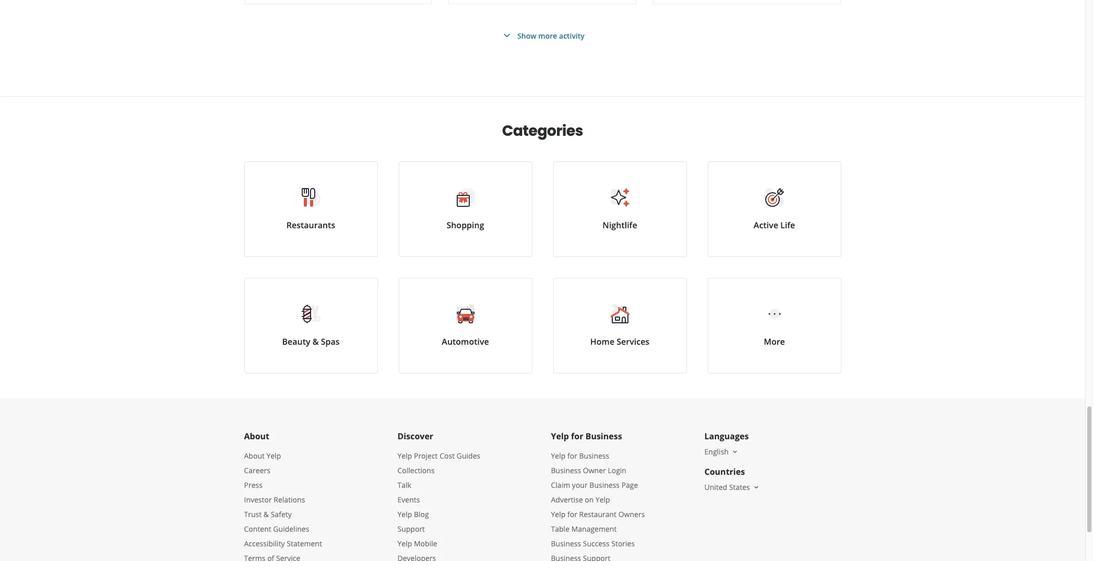 Task type: locate. For each thing, give the bounding box(es) containing it.
investor
[[244, 495, 272, 505]]

statement
[[287, 539, 322, 549]]

content guidelines link
[[244, 524, 309, 534]]

shopping
[[447, 219, 485, 231]]

safety
[[271, 509, 292, 519]]

yelp up yelp for business 'link'
[[551, 430, 569, 442]]

guidelines
[[273, 524, 309, 534]]

careers
[[244, 465, 271, 475]]

your
[[572, 480, 588, 490]]

automotive link
[[399, 278, 533, 374]]

collections link
[[398, 465, 435, 475]]

restaurants
[[287, 219, 335, 231]]

life
[[781, 219, 796, 231]]

for up business owner login link
[[568, 451, 578, 461]]

about for about yelp careers press investor relations trust & safety content guidelines accessibility statement
[[244, 451, 265, 461]]

yelp mobile link
[[398, 539, 438, 549]]

categories
[[503, 121, 583, 141]]

& inside about yelp careers press investor relations trust & safety content guidelines accessibility statement
[[264, 509, 269, 519]]

yelp for business link
[[551, 451, 610, 461]]

1 vertical spatial for
[[568, 451, 578, 461]]

about
[[244, 430, 270, 442], [244, 451, 265, 461]]

yelp up careers link
[[267, 451, 281, 461]]

0 vertical spatial for
[[572, 430, 584, 442]]

nightlife link
[[553, 161, 687, 257]]

login
[[608, 465, 627, 475]]

for up yelp for business 'link'
[[572, 430, 584, 442]]

advertise on yelp link
[[551, 495, 611, 505]]

beauty & spas
[[282, 336, 340, 347]]

relations
[[274, 495, 305, 505]]

investor relations link
[[244, 495, 305, 505]]

&
[[313, 336, 319, 347], [264, 509, 269, 519]]

accessibility statement link
[[244, 539, 322, 549]]

united states button
[[705, 482, 761, 492]]

business up claim
[[551, 465, 582, 475]]

yelp project cost guides collections talk events yelp blog support yelp mobile
[[398, 451, 481, 549]]

beauty & spas link
[[244, 278, 378, 374]]

for down the advertise
[[568, 509, 578, 519]]

yelp right "on"
[[596, 495, 611, 505]]

table management link
[[551, 524, 617, 534]]

yelp up collections
[[398, 451, 412, 461]]

business
[[586, 430, 622, 442], [580, 451, 610, 461], [551, 465, 582, 475], [590, 480, 620, 490], [551, 539, 582, 549]]

english button
[[705, 447, 740, 457]]

1 vertical spatial about
[[244, 451, 265, 461]]

for
[[572, 430, 584, 442], [568, 451, 578, 461], [568, 509, 578, 519]]

beauty
[[282, 336, 311, 347]]

states
[[730, 482, 751, 492]]

automotive
[[442, 336, 489, 347]]

more
[[764, 336, 786, 347]]

blog
[[414, 509, 429, 519]]

1 horizontal spatial &
[[313, 336, 319, 347]]

0 vertical spatial &
[[313, 336, 319, 347]]

yelp for restaurant owners link
[[551, 509, 645, 519]]

about inside about yelp careers press investor relations trust & safety content guidelines accessibility statement
[[244, 451, 265, 461]]

0 vertical spatial about
[[244, 430, 270, 442]]

1 vertical spatial &
[[264, 509, 269, 519]]

about for about
[[244, 430, 270, 442]]

table
[[551, 524, 570, 534]]

careers link
[[244, 465, 271, 475]]

business down table
[[551, 539, 582, 549]]

yelp for business business owner login claim your business page advertise on yelp yelp for restaurant owners table management business success stories
[[551, 451, 645, 549]]

about up about yelp link
[[244, 430, 270, 442]]

cost
[[440, 451, 455, 461]]

shopping link
[[399, 161, 533, 257]]

& left spas
[[313, 336, 319, 347]]

about up careers link
[[244, 451, 265, 461]]

1 about from the top
[[244, 430, 270, 442]]

yelp
[[551, 430, 569, 442], [267, 451, 281, 461], [398, 451, 412, 461], [551, 451, 566, 461], [596, 495, 611, 505], [398, 509, 412, 519], [551, 509, 566, 519], [398, 539, 412, 549]]

& right trust
[[264, 509, 269, 519]]

trust & safety link
[[244, 509, 292, 519]]

2 about from the top
[[244, 451, 265, 461]]

0 horizontal spatial &
[[264, 509, 269, 519]]

collections
[[398, 465, 435, 475]]

more link
[[708, 278, 842, 374]]

advertise
[[551, 495, 583, 505]]

claim
[[551, 480, 571, 490]]



Task type: describe. For each thing, give the bounding box(es) containing it.
management
[[572, 524, 617, 534]]

home services link
[[553, 278, 687, 374]]

talk link
[[398, 480, 412, 490]]

nightlife
[[603, 219, 638, 231]]

16 chevron down v2 image
[[731, 448, 740, 456]]

& inside category navigation section navigation
[[313, 336, 319, 347]]

services
[[617, 336, 650, 347]]

show
[[518, 31, 537, 40]]

business success stories link
[[551, 539, 635, 549]]

spas
[[321, 336, 340, 347]]

explore recent activity section section
[[236, 0, 850, 96]]

on
[[585, 495, 594, 505]]

home
[[591, 336, 615, 347]]

business down owner
[[590, 480, 620, 490]]

press link
[[244, 480, 263, 490]]

category navigation section navigation
[[234, 97, 852, 399]]

owner
[[583, 465, 606, 475]]

page
[[622, 480, 639, 490]]

yelp project cost guides link
[[398, 451, 481, 461]]

events
[[398, 495, 420, 505]]

yelp up table
[[551, 509, 566, 519]]

2 vertical spatial for
[[568, 509, 578, 519]]

owners
[[619, 509, 645, 519]]

guides
[[457, 451, 481, 461]]

success
[[583, 539, 610, 549]]

home services
[[591, 336, 650, 347]]

languages
[[705, 430, 749, 442]]

stories
[[612, 539, 635, 549]]

for for yelp for business business owner login claim your business page advertise on yelp yelp for restaurant owners table management business success stories
[[568, 451, 578, 461]]

project
[[414, 451, 438, 461]]

about yelp careers press investor relations trust & safety content guidelines accessibility statement
[[244, 451, 322, 549]]

trust
[[244, 509, 262, 519]]

show more activity button
[[501, 29, 585, 42]]

yelp for business
[[551, 430, 622, 442]]

support
[[398, 524, 425, 534]]

24 chevron down v2 image
[[501, 29, 514, 42]]

support link
[[398, 524, 425, 534]]

16 chevron down v2 image
[[753, 483, 761, 491]]

united states
[[705, 482, 751, 492]]

mobile
[[414, 539, 438, 549]]

yelp inside about yelp careers press investor relations trust & safety content guidelines accessibility statement
[[267, 451, 281, 461]]

business up yelp for business 'link'
[[586, 430, 622, 442]]

activity
[[559, 31, 585, 40]]

claim your business page link
[[551, 480, 639, 490]]

yelp down the support link
[[398, 539, 412, 549]]

restaurants link
[[244, 161, 378, 257]]

talk
[[398, 480, 412, 490]]

english
[[705, 447, 729, 457]]

more
[[539, 31, 558, 40]]

events link
[[398, 495, 420, 505]]

business up owner
[[580, 451, 610, 461]]

united
[[705, 482, 728, 492]]

accessibility
[[244, 539, 285, 549]]

content
[[244, 524, 271, 534]]

about yelp link
[[244, 451, 281, 461]]

active
[[754, 219, 779, 231]]

yelp up claim
[[551, 451, 566, 461]]

restaurant
[[580, 509, 617, 519]]

business owner login link
[[551, 465, 627, 475]]

show more activity
[[518, 31, 585, 40]]

for for yelp for business
[[572, 430, 584, 442]]

active life
[[754, 219, 796, 231]]

countries
[[705, 466, 746, 477]]

press
[[244, 480, 263, 490]]

active life link
[[708, 161, 842, 257]]

yelp down events
[[398, 509, 412, 519]]

discover
[[398, 430, 434, 442]]

yelp blog link
[[398, 509, 429, 519]]



Task type: vqa. For each thing, say whether or not it's contained in the screenshot.
TV inside More Features dialog
no



